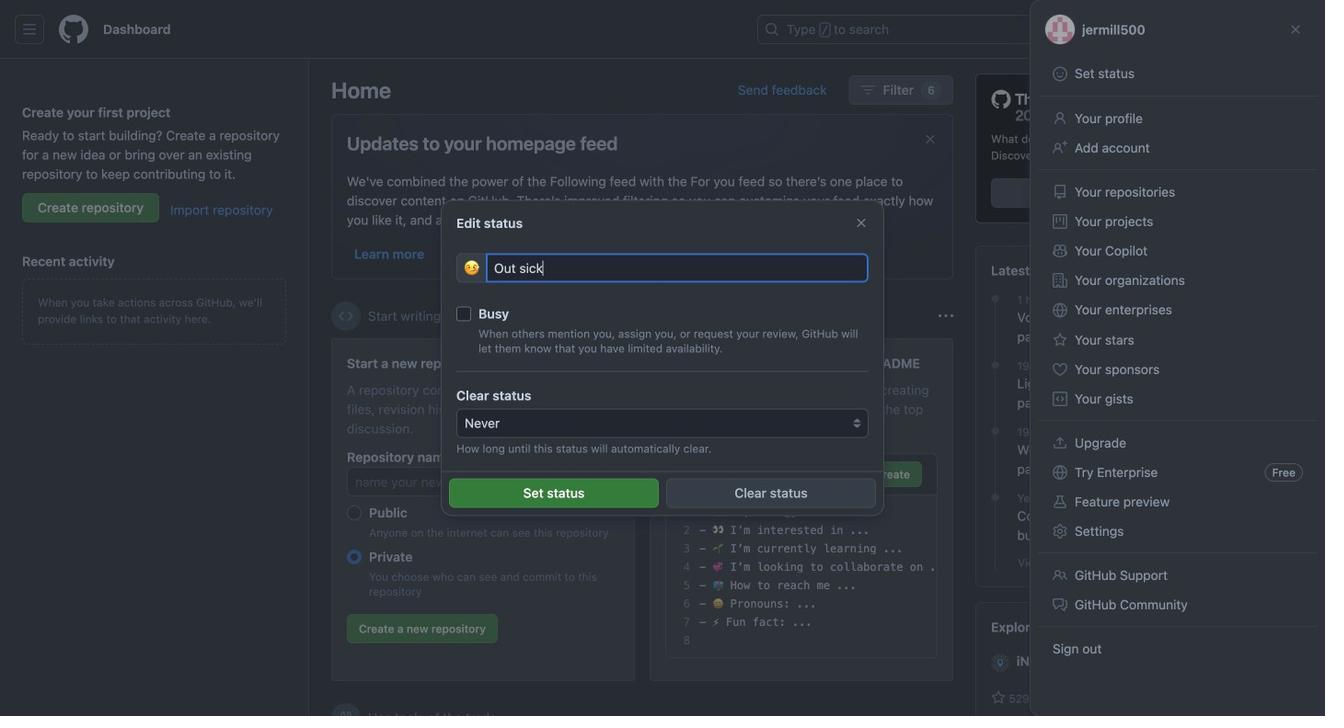 Task type: vqa. For each thing, say whether or not it's contained in the screenshot.
'Account' element
yes



Task type: describe. For each thing, give the bounding box(es) containing it.
dot fill image
[[988, 491, 1003, 505]]

account element
[[0, 59, 309, 717]]

star image
[[991, 691, 1006, 706]]

explore element
[[976, 74, 1303, 717]]



Task type: locate. For each thing, give the bounding box(es) containing it.
command palette image
[[1058, 22, 1072, 37]]

2 vertical spatial dot fill image
[[988, 424, 1003, 439]]

plus image
[[1115, 22, 1129, 37]]

explore repositories navigation
[[976, 603, 1303, 717]]

triangle down image
[[1137, 22, 1151, 37]]

2 dot fill image from the top
[[988, 358, 1003, 373]]

1 dot fill image from the top
[[988, 292, 1003, 307]]

1 vertical spatial dot fill image
[[988, 358, 1003, 373]]

0 vertical spatial dot fill image
[[988, 292, 1003, 307]]

dot fill image
[[988, 292, 1003, 307], [988, 358, 1003, 373], [988, 424, 1003, 439]]

homepage image
[[59, 15, 88, 44]]

3 dot fill image from the top
[[988, 424, 1003, 439]]



